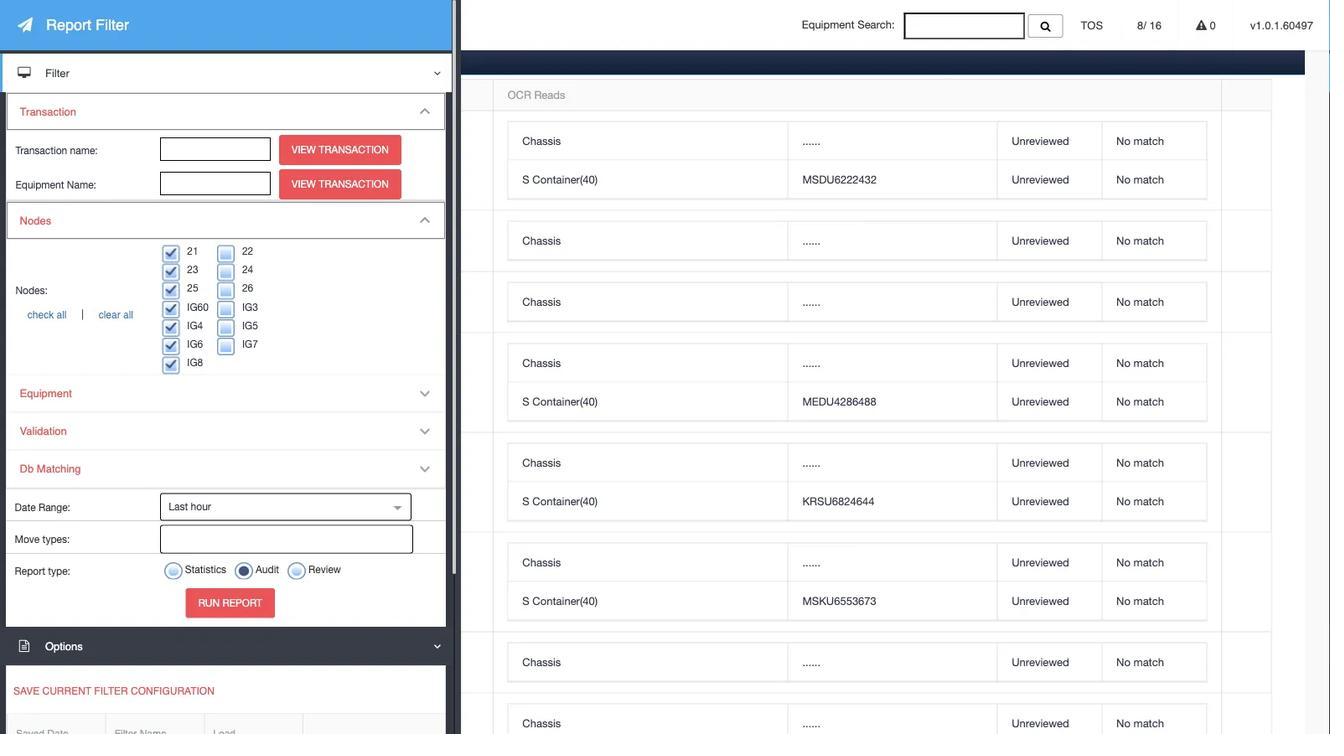 Task type: vqa. For each thing, say whether or not it's contained in the screenshot.
5th 10- from the top
yes



Task type: locate. For each thing, give the bounding box(es) containing it.
0 vertical spatial ig3
[[242, 301, 258, 312]]

grid containing transaction
[[57, 80, 1271, 734]]

7 unreviewed from the top
[[1012, 456, 1069, 469]]

1 vertical spatial view transaction
[[292, 178, 389, 190]]

2023- inside ap20231016001775 2023-10-16 13:24:31
[[71, 304, 99, 317]]

3 exit from the top
[[379, 476, 402, 489]]

2 horizontal spatial report
[[223, 597, 262, 609]]

chassis cell for ...... cell for 6th unreviewed cell from the bottom of the page
[[508, 444, 788, 482]]

transaction down node
[[319, 144, 389, 156]]

...... for ...... cell for 6th unreviewed cell from the bottom of the page
[[802, 456, 821, 469]]

4 match from the top
[[1134, 295, 1164, 308]]

move inside report filter navigation
[[15, 533, 40, 545]]

row
[[57, 80, 1271, 111], [57, 111, 1271, 211], [508, 122, 1206, 160], [508, 160, 1206, 199], [57, 211, 1271, 272], [508, 222, 1206, 260], [57, 272, 1271, 333], [508, 283, 1206, 321], [57, 333, 1271, 433], [508, 344, 1206, 383], [508, 383, 1206, 421], [57, 433, 1271, 533], [508, 444, 1206, 482], [508, 482, 1206, 521], [57, 533, 1271, 632], [508, 544, 1206, 582], [508, 582, 1206, 621], [57, 632, 1271, 694], [508, 643, 1206, 682], [57, 694, 1271, 734], [508, 705, 1206, 734], [7, 714, 445, 734]]

10- down ap20231016001776
[[99, 162, 116, 175]]

move
[[379, 88, 406, 101], [15, 533, 40, 545]]

ap20231016001777 2023-10-16 13:25:03
[[71, 226, 173, 256]]

10- inside ap20231016001774 2023-10-16 13:24:16
[[99, 385, 116, 398]]

match for fifth unreviewed cell from the bottom
[[1134, 495, 1164, 508]]

s container(40) cell
[[508, 160, 788, 199], [508, 383, 788, 421], [508, 482, 788, 521], [508, 582, 788, 621]]

5 no match from the top
[[1116, 356, 1164, 369]]

10- down ap20231016001772
[[99, 484, 116, 497]]

unreviewed for krsu6824644 cell
[[1012, 495, 1069, 508]]

23 inside the nodes menu item
[[187, 264, 198, 275]]

clear
[[99, 309, 120, 321]]

2 exit cell from the top
[[365, 211, 493, 272]]

exit right 21 cell
[[379, 476, 402, 489]]

10- inside ap20231016001777 2023-10-16 13:25:03
[[99, 243, 116, 256]]

None text field
[[160, 137, 271, 161]]

3 chassis from the top
[[522, 295, 561, 308]]

transaction
[[71, 88, 127, 101], [20, 105, 76, 118], [319, 144, 389, 156], [15, 144, 67, 156], [319, 178, 389, 190]]

2023- for 2023-10-16 13:23:58
[[71, 665, 99, 678]]

view transaction for equipment name:
[[292, 178, 389, 190]]

16 down ap20231016001776
[[116, 162, 128, 175]]

2 10- from the top
[[99, 243, 116, 256]]

5 10- from the top
[[99, 484, 116, 497]]

10- down ap20231016001777
[[99, 243, 116, 256]]

ap20231016001776
[[71, 145, 170, 158]]

1 vertical spatial 23
[[187, 264, 198, 275]]

medu4286488
[[802, 395, 877, 408]]

5 chassis from the top
[[522, 456, 561, 469]]

0 vertical spatial 23
[[297, 234, 309, 247]]

12 match from the top
[[1134, 717, 1164, 730]]

8 match from the top
[[1134, 495, 1164, 508]]

16 down the ap20231016001773
[[116, 665, 128, 678]]

21
[[187, 245, 198, 257], [297, 476, 309, 489]]

grid
[[57, 80, 1271, 734]]

transaction up name:
[[71, 88, 127, 101]]

chassis for ...... cell for 6th unreviewed cell from the bottom of the page
[[522, 456, 561, 469]]

filter down bars icon
[[45, 67, 69, 79]]

3 no from the top
[[1116, 234, 1131, 247]]

3 unreviewed cell from the top
[[997, 222, 1102, 260]]

7 no from the top
[[1116, 456, 1131, 469]]

6 chassis from the top
[[522, 556, 561, 569]]

cell containing ap20231016001772
[[57, 433, 282, 533]]

2023- inside the ap20231016001773 2023-10-16 13:23:58
[[71, 665, 99, 678]]

node
[[297, 88, 323, 101]]

10- inside ap20231016001776 2023-10-16 13:24:54
[[99, 162, 116, 175]]

no match
[[1116, 134, 1164, 147], [1116, 173, 1164, 186], [1116, 234, 1164, 247], [1116, 295, 1164, 308], [1116, 356, 1164, 369], [1116, 395, 1164, 408], [1116, 456, 1164, 469], [1116, 495, 1164, 508], [1116, 556, 1164, 569], [1116, 594, 1164, 607], [1116, 656, 1164, 669], [1116, 717, 1164, 730]]

8 no from the top
[[1116, 495, 1131, 508]]

ig3
[[242, 301, 258, 312], [297, 376, 314, 389]]

1 horizontal spatial 23
[[297, 234, 309, 247]]

row group for 21
[[508, 444, 1206, 521]]

equipment link
[[7, 375, 445, 413]]

0 horizontal spatial move
[[15, 533, 40, 545]]

1 s from the top
[[522, 173, 529, 186]]

ig60
[[187, 301, 209, 312]]

6 no match cell from the top
[[1102, 383, 1206, 421]]

4 2023- from the top
[[71, 385, 99, 398]]

chassis for eighth unreviewed cell from the bottom of the page's ...... cell
[[522, 356, 561, 369]]

1 vertical spatial 25
[[187, 282, 198, 294]]

9 no match cell from the top
[[1102, 544, 1206, 582]]

all right check
[[57, 309, 67, 321]]

...... for tenth unreviewed cell from the bottom's ...... cell
[[802, 234, 821, 247]]

6 unreviewed cell from the top
[[997, 383, 1102, 421]]

5 no from the top
[[1116, 356, 1131, 369]]

0 vertical spatial filter
[[96, 16, 129, 34]]

10- down ap20231016001775
[[99, 304, 116, 317]]

1 vertical spatial view
[[292, 178, 316, 190]]

hour
[[191, 501, 211, 513]]

8 unreviewed cell from the top
[[997, 482, 1102, 521]]

tos
[[1081, 19, 1103, 31]]

no match cell
[[1102, 122, 1206, 160], [1102, 160, 1206, 199], [1102, 222, 1206, 260], [1102, 283, 1206, 321], [1102, 344, 1206, 383], [1102, 383, 1206, 421], [1102, 444, 1206, 482], [1102, 482, 1206, 521], [1102, 544, 1206, 582], [1102, 582, 1206, 621], [1102, 643, 1206, 682], [1102, 705, 1206, 734]]

0 vertical spatial move
[[379, 88, 406, 101]]

1 container(40) from the top
[[533, 173, 598, 186]]

4 s container(40) cell from the top
[[508, 582, 788, 621]]

2023-
[[71, 162, 99, 175], [71, 243, 99, 256], [71, 304, 99, 317], [71, 385, 99, 398], [71, 484, 99, 497], [71, 665, 99, 678]]

filter inside 'link'
[[96, 16, 129, 34]]

clear all
[[99, 309, 133, 321]]

all right clear
[[123, 309, 133, 321]]

match for 2nd unreviewed cell
[[1134, 173, 1164, 186]]

move left types:
[[15, 533, 40, 545]]

4 unreviewed cell from the top
[[997, 283, 1102, 321]]

...... cell for 1st unreviewed cell from the bottom of the page
[[788, 705, 997, 734]]

view transaction down node
[[292, 144, 389, 156]]

11 match from the top
[[1134, 656, 1164, 669]]

ig3 inside cell
[[297, 376, 314, 389]]

nodes
[[20, 214, 51, 227]]

1 all from the left
[[57, 309, 67, 321]]

0 horizontal spatial 21
[[187, 245, 198, 257]]

7 no match from the top
[[1116, 456, 1164, 469]]

s container(40) cell for msku6553673
[[508, 582, 788, 621]]

no
[[1116, 134, 1131, 147], [1116, 173, 1131, 186], [1116, 234, 1131, 247], [1116, 295, 1131, 308], [1116, 356, 1131, 369], [1116, 395, 1131, 408], [1116, 456, 1131, 469], [1116, 495, 1131, 508], [1116, 556, 1131, 569], [1116, 594, 1131, 607], [1116, 656, 1131, 669], [1116, 717, 1131, 730]]

container(40) for 21
[[533, 495, 598, 508]]

1 vertical spatial view transaction button
[[279, 169, 401, 199]]

2 25 cell from the top
[[282, 533, 365, 632]]

no match cell for tenth unreviewed cell from the bottom
[[1102, 222, 1206, 260]]

8 no match from the top
[[1116, 495, 1164, 508]]

no match for seventh unreviewed cell from the bottom of the page
[[1116, 395, 1164, 408]]

None text field
[[160, 172, 271, 195]]

1 unreviewed cell from the top
[[997, 122, 1102, 160]]

name:
[[70, 144, 98, 156]]

24
[[242, 264, 253, 275]]

16 inside ap20231016001774 2023-10-16 13:24:16
[[116, 385, 128, 398]]

no match cell for third unreviewed cell from the bottom
[[1102, 582, 1206, 621]]

entry
[[379, 376, 414, 389]]

exit cell for 23
[[365, 211, 493, 272]]

2023- inside ap20231016001776 2023-10-16 13:24:54
[[71, 162, 99, 175]]

nodes menu item
[[7, 202, 445, 375]]

23
[[297, 234, 309, 247], [187, 264, 198, 275]]

s
[[522, 173, 529, 186], [522, 395, 529, 408], [522, 495, 529, 508], [522, 594, 529, 607]]

|
[[79, 308, 87, 320]]

2 unreviewed cell from the top
[[997, 160, 1102, 199]]

s container(40) for 25
[[522, 173, 598, 186]]

2 match from the top
[[1134, 173, 1164, 186]]

0 horizontal spatial all
[[57, 309, 67, 321]]

1 horizontal spatial move
[[379, 88, 406, 101]]

10- inside ap20231016001775 2023-10-16 13:24:31
[[99, 304, 116, 317]]

1 vertical spatial 21
[[297, 476, 309, 489]]

10- down ap20231016001774
[[99, 385, 116, 398]]

ap20231016001772 2023-10-16 13:23:56
[[71, 467, 173, 497]]

...... for 2nd unreviewed cell from the bottom of the page's ...... cell
[[802, 656, 821, 669]]

cell containing ap20231016001774
[[57, 333, 282, 433]]

16 down ap20231016001772
[[116, 484, 128, 497]]

5 ...... cell from the top
[[788, 444, 997, 482]]

8/
[[1137, 19, 1146, 31]]

transaction menu item
[[7, 93, 445, 200]]

1 s container(40) from the top
[[522, 173, 598, 186]]

exit cell for 26
[[365, 632, 493, 694]]

0 vertical spatial 25
[[297, 154, 309, 167]]

match for 6th unreviewed cell from the bottom of the page
[[1134, 456, 1164, 469]]

0 vertical spatial 21
[[187, 245, 198, 257]]

25 down review
[[297, 575, 309, 588]]

medu4286488 cell
[[788, 383, 997, 421]]

menu
[[6, 201, 446, 489]]

1 horizontal spatial filter
[[96, 16, 129, 34]]

options link
[[0, 627, 452, 666]]

view for equipment name:
[[292, 178, 316, 190]]

cell containing ap20231016001775
[[57, 272, 282, 333]]

1 match from the top
[[1134, 134, 1164, 147]]

container(40) for 25
[[533, 173, 598, 186]]

23 up ig60
[[187, 264, 198, 275]]

view for transaction name:
[[292, 144, 316, 156]]

0 vertical spatial view transaction
[[292, 144, 389, 156]]

...... for 12th unreviewed cell from the bottom ...... cell
[[802, 134, 821, 147]]

2 exit from the top
[[379, 234, 402, 247]]

10- inside ap20231016001772 2023-10-16 13:23:56
[[99, 484, 116, 497]]

no match for tenth unreviewed cell from the bottom
[[1116, 234, 1164, 247]]

move left type
[[379, 88, 406, 101]]

0 vertical spatial 26
[[242, 282, 253, 294]]

25 cell down node
[[282, 111, 365, 211]]

2 view transaction button from the top
[[279, 169, 401, 199]]

...... cell
[[788, 122, 997, 160], [788, 222, 997, 260], [788, 283, 997, 321], [788, 344, 997, 383], [788, 444, 997, 482], [788, 544, 997, 582], [788, 643, 997, 682], [788, 705, 997, 734]]

10- for 13:24:54
[[99, 162, 116, 175]]

5 no match cell from the top
[[1102, 344, 1206, 383]]

view up 23 "cell"
[[292, 178, 316, 190]]

16 down ap20231016001777
[[116, 243, 128, 256]]

5 match from the top
[[1134, 356, 1164, 369]]

6 ...... from the top
[[802, 556, 821, 569]]

equipment
[[802, 18, 855, 31], [15, 178, 64, 190], [20, 387, 72, 400]]

no match cell for 1st unreviewed cell from the bottom of the page
[[1102, 705, 1206, 734]]

12 no match from the top
[[1116, 717, 1164, 730]]

10- for 13:23:56
[[99, 484, 116, 497]]

25 inside ap20231016001771 25
[[297, 575, 309, 588]]

no match cell for 2nd unreviewed cell
[[1102, 160, 1206, 199]]

25 cell right audit
[[282, 533, 365, 632]]

10 match from the top
[[1134, 594, 1164, 607]]

0 vertical spatial report
[[46, 16, 91, 34]]

0 vertical spatial view
[[292, 144, 316, 156]]

exit right 26 cell
[[379, 656, 402, 669]]

6 ...... cell from the top
[[788, 544, 997, 582]]

3 s container(40) from the top
[[522, 495, 598, 508]]

chassis for ...... cell associated with 4th unreviewed cell from the bottom of the page
[[522, 556, 561, 569]]

10 no from the top
[[1116, 594, 1131, 607]]

menu inside report filter navigation
[[6, 201, 446, 489]]

25 up ig60
[[187, 282, 198, 294]]

2 2023- from the top
[[71, 243, 99, 256]]

16 down ap20231016001774
[[116, 385, 128, 398]]

transaction up 23 "cell"
[[319, 178, 389, 190]]

1 25 cell from the top
[[282, 111, 365, 211]]

ap20231016001771 25
[[71, 567, 309, 588]]

4 chassis from the top
[[522, 356, 561, 369]]

view transaction button for name:
[[279, 135, 401, 165]]

chassis cell for ...... cell for 1st unreviewed cell from the bottom of the page
[[508, 705, 788, 734]]

msku6553673 cell
[[788, 582, 997, 621]]

16 down ap20231016001775
[[116, 304, 128, 317]]

search:
[[858, 18, 895, 31]]

2023- for 2023-10-16 13:24:31
[[71, 304, 99, 317]]

2 unreviewed from the top
[[1012, 173, 1069, 186]]

last hour
[[169, 501, 211, 513]]

2023- inside ap20231016001774 2023-10-16 13:24:16
[[71, 385, 99, 398]]

filter
[[96, 16, 129, 34], [45, 67, 69, 79]]

...... cell for tenth unreviewed cell from the bottom
[[788, 222, 997, 260]]

transaction up transaction name:
[[20, 105, 76, 118]]

exit right 23 "cell"
[[379, 234, 402, 247]]

4 no from the top
[[1116, 295, 1131, 308]]

tab list
[[56, 46, 1305, 734]]

filter right bars icon
[[96, 16, 129, 34]]

ap20231016001773
[[71, 647, 170, 660]]

1 horizontal spatial 21
[[297, 476, 309, 489]]

ocr
[[508, 88, 531, 101]]

8 ...... cell from the top
[[788, 705, 997, 734]]

match for eighth unreviewed cell from the bottom of the page
[[1134, 356, 1164, 369]]

all for clear all
[[123, 309, 133, 321]]

5 chassis cell from the top
[[508, 444, 788, 482]]

3 unreviewed from the top
[[1012, 234, 1069, 247]]

no match cell for 12th unreviewed cell from the bottom
[[1102, 122, 1206, 160]]

container(40)
[[533, 173, 598, 186], [533, 395, 598, 408], [533, 495, 598, 508], [533, 594, 598, 607]]

1 exit from the top
[[379, 154, 402, 167]]

25 down node
[[297, 154, 309, 167]]

type:
[[48, 565, 70, 577]]

report filter navigation
[[0, 0, 452, 734]]

no for no match cell for 2nd unreviewed cell from the bottom of the page
[[1116, 656, 1131, 669]]

2 chassis cell from the top
[[508, 222, 788, 260]]

1 horizontal spatial all
[[123, 309, 133, 321]]

all
[[57, 309, 67, 321], [123, 309, 133, 321]]

chassis for tenth unreviewed cell from the bottom's ...... cell
[[522, 234, 561, 247]]

10-
[[99, 162, 116, 175], [99, 243, 116, 256], [99, 304, 116, 317], [99, 385, 116, 398], [99, 484, 116, 497], [99, 665, 116, 678]]

9 unreviewed from the top
[[1012, 556, 1069, 569]]

0 horizontal spatial 26
[[242, 282, 253, 294]]

...... cell for 2nd unreviewed cell from the bottom of the page
[[788, 643, 997, 682]]

6 2023- from the top
[[71, 665, 99, 678]]

equipment left search:
[[802, 18, 855, 31]]

21 inside the nodes menu item
[[187, 245, 198, 257]]

all for check all
[[57, 309, 67, 321]]

22
[[242, 245, 253, 257]]

no match for third unreviewed cell from the bottom
[[1116, 594, 1164, 607]]

2 no from the top
[[1116, 173, 1131, 186]]

view down node
[[292, 144, 316, 156]]

move inside grid
[[379, 88, 406, 101]]

8 unreviewed from the top
[[1012, 495, 1069, 508]]

1 vertical spatial ig3
[[297, 376, 314, 389]]

equipment up validation
[[20, 387, 72, 400]]

no for fifth unreviewed cell from the bottom's no match cell
[[1116, 495, 1131, 508]]

menu containing nodes
[[6, 201, 446, 489]]

16 inside ap20231016001776 2023-10-16 13:24:54
[[116, 162, 128, 175]]

chassis cell for tenth unreviewed cell from the bottom's ...... cell
[[508, 222, 788, 260]]

2 s container(40) cell from the top
[[508, 383, 788, 421]]

exit for 25
[[379, 154, 402, 167]]

21 inside 21 cell
[[297, 476, 309, 489]]

16 for 21
[[116, 484, 128, 497]]

......
[[802, 134, 821, 147], [802, 234, 821, 247], [802, 295, 821, 308], [802, 356, 821, 369], [802, 456, 821, 469], [802, 556, 821, 569], [802, 656, 821, 669], [802, 717, 821, 730]]

...... for ...... cell associated with 4th unreviewed cell from the bottom of the page
[[802, 556, 821, 569]]

2 s container(40) from the top
[[522, 395, 598, 408]]

1 chassis from the top
[[522, 134, 561, 147]]

None field
[[904, 13, 1025, 39], [161, 527, 182, 553], [904, 13, 1025, 39], [161, 527, 182, 553]]

check
[[28, 309, 54, 321]]

1 vertical spatial report
[[15, 565, 45, 577]]

11 unreviewed cell from the top
[[997, 643, 1102, 682]]

view transaction
[[292, 144, 389, 156], [292, 178, 389, 190]]

9 no match from the top
[[1116, 556, 1164, 569]]

10 no match cell from the top
[[1102, 582, 1206, 621]]

3 chassis cell from the top
[[508, 283, 788, 321]]

16 inside ap20231016001777 2023-10-16 13:25:03
[[116, 243, 128, 256]]

1 vertical spatial filter
[[45, 67, 69, 79]]

4 chassis cell from the top
[[508, 344, 788, 383]]

2 vertical spatial 25
[[297, 575, 309, 588]]

7 chassis cell from the top
[[508, 643, 788, 682]]

0 horizontal spatial filter
[[45, 67, 69, 79]]

2 view transaction from the top
[[292, 178, 389, 190]]

3 no match cell from the top
[[1102, 222, 1206, 260]]

25
[[297, 154, 309, 167], [187, 282, 198, 294], [297, 575, 309, 588]]

...... cell for fourth unreviewed cell from the top
[[788, 283, 997, 321]]

row group
[[57, 111, 1271, 734], [508, 122, 1206, 199], [508, 344, 1206, 421], [508, 444, 1206, 521], [508, 544, 1206, 621]]

1 vertical spatial 25 cell
[[282, 533, 365, 632]]

16 inside the ap20231016001773 2023-10-16 13:23:58
[[116, 665, 128, 678]]

...... cell for 4th unreviewed cell from the bottom of the page
[[788, 544, 997, 582]]

6 match from the top
[[1134, 395, 1164, 408]]

chassis cell
[[508, 122, 788, 160], [508, 222, 788, 260], [508, 283, 788, 321], [508, 344, 788, 383], [508, 444, 788, 482], [508, 544, 788, 582], [508, 643, 788, 682], [508, 705, 788, 734]]

3 10- from the top
[[99, 304, 116, 317]]

cell containing ap20231016001777
[[57, 211, 282, 272]]

view transaction up 23 "cell"
[[292, 178, 389, 190]]

view transaction button down node
[[279, 135, 401, 165]]

audit
[[256, 563, 279, 575]]

...... cell for eighth unreviewed cell from the bottom of the page
[[788, 344, 997, 383]]

1 horizontal spatial report
[[46, 16, 91, 34]]

2023- inside ap20231016001777 2023-10-16 13:25:03
[[71, 243, 99, 256]]

run report button
[[186, 588, 275, 618]]

tab
[[59, 46, 118, 75], [116, 46, 191, 74]]

7 chassis from the top
[[522, 656, 561, 669]]

23 right 22
[[297, 234, 309, 247]]

1 no from the top
[[1116, 134, 1131, 147]]

report filter link
[[0, 0, 452, 50]]

view
[[292, 144, 316, 156], [292, 178, 316, 190]]

warning image
[[1196, 20, 1207, 31]]

report
[[46, 16, 91, 34], [15, 565, 45, 577], [223, 597, 262, 609]]

match
[[1134, 134, 1164, 147], [1134, 173, 1164, 186], [1134, 234, 1164, 247], [1134, 295, 1164, 308], [1134, 356, 1164, 369], [1134, 395, 1164, 408], [1134, 456, 1164, 469], [1134, 495, 1164, 508], [1134, 556, 1164, 569], [1134, 594, 1164, 607], [1134, 656, 1164, 669], [1134, 717, 1164, 730]]

25 cell
[[282, 111, 365, 211], [282, 533, 365, 632]]

2 no match from the top
[[1116, 173, 1164, 186]]

0 vertical spatial equipment
[[802, 18, 855, 31]]

unreviewed for the medu4286488 cell
[[1012, 395, 1069, 408]]

7 no match cell from the top
[[1102, 444, 1206, 482]]

2023- for 2023-10-16 13:23:56
[[71, 484, 99, 497]]

move type
[[379, 88, 432, 101]]

view transaction button
[[279, 135, 401, 165], [279, 169, 401, 199]]

3 match from the top
[[1134, 234, 1164, 247]]

exit
[[379, 154, 402, 167], [379, 234, 402, 247], [379, 476, 402, 489], [379, 656, 402, 669]]

no for no match cell associated with seventh unreviewed cell from the bottom of the page
[[1116, 395, 1131, 408]]

10 no match from the top
[[1116, 594, 1164, 607]]

exit down move type
[[379, 154, 402, 167]]

1 vertical spatial 26
[[297, 656, 309, 669]]

exit cell
[[365, 111, 493, 211], [365, 211, 493, 272], [365, 433, 493, 533], [365, 632, 493, 694]]

s container(40) cell for krsu6824644
[[508, 482, 788, 521]]

bars image
[[69, 17, 82, 32]]

16 right 8/
[[1149, 19, 1162, 31]]

cell
[[57, 111, 282, 211], [1221, 111, 1271, 211], [57, 211, 282, 272], [1221, 211, 1271, 272], [57, 272, 282, 333], [282, 272, 365, 333], [365, 272, 493, 333], [1221, 272, 1271, 333], [57, 333, 282, 433], [1221, 333, 1271, 433], [57, 433, 282, 533], [1221, 433, 1271, 533], [365, 533, 493, 632], [1221, 533, 1271, 632], [57, 632, 282, 694], [1221, 632, 1271, 694], [282, 694, 365, 734], [365, 694, 493, 734], [1221, 694, 1271, 734]]

date
[[15, 501, 36, 513]]

krsu6824644
[[802, 495, 874, 508]]

chassis for ...... cell for 1st unreviewed cell from the bottom of the page
[[522, 717, 561, 730]]

1 ...... from the top
[[802, 134, 821, 147]]

no match cell for 2nd unreviewed cell from the bottom of the page
[[1102, 643, 1206, 682]]

0 vertical spatial view transaction button
[[279, 135, 401, 165]]

26 inside the nodes menu item
[[242, 282, 253, 294]]

chassis cell for 2nd unreviewed cell from the bottom of the page's ...... cell
[[508, 643, 788, 682]]

2 all from the left
[[123, 309, 133, 321]]

chassis
[[522, 134, 561, 147], [522, 234, 561, 247], [522, 295, 561, 308], [522, 356, 561, 369], [522, 456, 561, 469], [522, 556, 561, 569], [522, 656, 561, 669], [522, 717, 561, 730]]

16
[[1149, 19, 1162, 31], [116, 162, 128, 175], [116, 243, 128, 256], [116, 304, 128, 317], [116, 385, 128, 398], [116, 484, 128, 497], [116, 665, 128, 678]]

1 horizontal spatial 26
[[297, 656, 309, 669]]

equipment up nodes
[[15, 178, 64, 190]]

1 2023- from the top
[[71, 162, 99, 175]]

6 no from the top
[[1116, 395, 1131, 408]]

1 vertical spatial move
[[15, 533, 40, 545]]

ig3 inside the nodes menu item
[[242, 301, 258, 312]]

report inside 'link'
[[46, 16, 91, 34]]

11 no match cell from the top
[[1102, 643, 1206, 682]]

12 unreviewed from the top
[[1012, 717, 1069, 730]]

types:
[[42, 533, 70, 545]]

4 no match from the top
[[1116, 295, 1164, 308]]

2 vertical spatial report
[[223, 597, 262, 609]]

view transaction button up 23 "cell"
[[279, 169, 401, 199]]

3 container(40) from the top
[[533, 495, 598, 508]]

1 vertical spatial equipment
[[15, 178, 64, 190]]

...... for ...... cell for 1st unreviewed cell from the bottom of the page
[[802, 717, 821, 730]]

v1.0.1.60497
[[1250, 19, 1313, 31]]

none text field inside "transaction" menu item
[[160, 172, 271, 195]]

10- inside the ap20231016001773 2023-10-16 13:23:58
[[99, 665, 116, 678]]

exit for 23
[[379, 234, 402, 247]]

equipment inside "transaction" menu item
[[15, 178, 64, 190]]

16 inside ap20231016001772 2023-10-16 13:23:56
[[116, 484, 128, 497]]

3 ...... cell from the top
[[788, 283, 997, 321]]

10- down the ap20231016001773
[[99, 665, 116, 678]]

1 view from the top
[[292, 144, 316, 156]]

0 vertical spatial 25 cell
[[282, 111, 365, 211]]

0 horizontal spatial ig3
[[242, 301, 258, 312]]

10- for 13:25:03
[[99, 243, 116, 256]]

unreviewed cell
[[997, 122, 1102, 160], [997, 160, 1102, 199], [997, 222, 1102, 260], [997, 283, 1102, 321], [997, 344, 1102, 383], [997, 383, 1102, 421], [997, 444, 1102, 482], [997, 482, 1102, 521], [997, 544, 1102, 582], [997, 582, 1102, 621], [997, 643, 1102, 682], [997, 705, 1102, 734]]

1 unreviewed from the top
[[1012, 134, 1069, 147]]

0 horizontal spatial report
[[15, 565, 45, 577]]

unreviewed for fourth unreviewed cell from the top's ...... cell
[[1012, 295, 1069, 308]]

0 horizontal spatial 23
[[187, 264, 198, 275]]

4 10- from the top
[[99, 385, 116, 398]]

1 horizontal spatial ig3
[[297, 376, 314, 389]]

2023- inside ap20231016001772 2023-10-16 13:23:56
[[71, 484, 99, 497]]

exit for 21
[[379, 476, 402, 489]]

3 2023- from the top
[[71, 304, 99, 317]]

no for no match cell associated with 1st unreviewed cell from the bottom of the page
[[1116, 717, 1131, 730]]

5 unreviewed from the top
[[1012, 356, 1069, 369]]



Task type: describe. For each thing, give the bounding box(es) containing it.
ap20231016001771
[[71, 567, 170, 580]]

krsu6824644 cell
[[788, 482, 997, 521]]

unreviewed for 'msku6553673' 'cell'
[[1012, 594, 1069, 607]]

no match for 6th unreviewed cell from the bottom of the page
[[1116, 456, 1164, 469]]

25 inside cell
[[297, 154, 309, 167]]

ocr reads
[[508, 88, 565, 101]]

ig6
[[187, 338, 203, 350]]

transaction name:
[[15, 144, 98, 156]]

2 tab from the left
[[116, 46, 191, 74]]

exit cell for 21
[[365, 433, 493, 533]]

chassis cell for eighth unreviewed cell from the bottom of the page's ...... cell
[[508, 344, 788, 383]]

chassis for 2nd unreviewed cell from the bottom of the page's ...... cell
[[522, 656, 561, 669]]

no match for fourth unreviewed cell from the top
[[1116, 295, 1164, 308]]

reads
[[534, 88, 565, 101]]

2023- for 2023-10-16 13:25:03
[[71, 243, 99, 256]]

ap20231016001773 2023-10-16 13:23:58
[[71, 647, 173, 678]]

16 inside dropdown button
[[1149, 19, 1162, 31]]

row inside report filter navigation
[[7, 714, 445, 734]]

16 for 25
[[116, 162, 128, 175]]

run
[[198, 597, 220, 609]]

10- for 13:24:31
[[99, 304, 116, 317]]

validation link
[[7, 413, 445, 450]]

equipment for search:
[[802, 18, 855, 31]]

cell containing ap20231016001773
[[57, 632, 282, 694]]

16 for 26
[[116, 665, 128, 678]]

8/ 16
[[1137, 19, 1162, 31]]

no match for 2nd unreviewed cell
[[1116, 173, 1164, 186]]

ap20231016001774 2023-10-16 13:24:16
[[71, 367, 173, 398]]

date range:
[[15, 501, 70, 513]]

unreviewed for ...... cell associated with 4th unreviewed cell from the bottom of the page
[[1012, 556, 1069, 569]]

options
[[45, 640, 83, 653]]

validation
[[20, 425, 67, 437]]

2023- for 2023-10-16 13:24:16
[[71, 385, 99, 398]]

no for no match cell related to 2nd unreviewed cell
[[1116, 173, 1131, 186]]

13:24:31
[[131, 304, 173, 317]]

4 s container(40) from the top
[[522, 594, 598, 607]]

4 container(40) from the top
[[533, 594, 598, 607]]

25 inside the nodes menu item
[[187, 282, 198, 294]]

match for 4th unreviewed cell from the bottom of the page
[[1134, 556, 1164, 569]]

no match for 12th unreviewed cell from the bottom
[[1116, 134, 1164, 147]]

chassis cell for fourth unreviewed cell from the top's ...... cell
[[508, 283, 788, 321]]

12 unreviewed cell from the top
[[997, 705, 1102, 734]]

unreviewed for 2nd unreviewed cell from the bottom of the page's ...... cell
[[1012, 656, 1069, 669]]

match for third unreviewed cell from the bottom
[[1134, 594, 1164, 607]]

no for no match cell corresponding to fourth unreviewed cell from the top
[[1116, 295, 1131, 308]]

0
[[1207, 19, 1216, 31]]

21 cell
[[282, 433, 365, 533]]

name:
[[67, 178, 96, 190]]

ap20231016001777
[[71, 226, 170, 239]]

ap20231016001774
[[71, 367, 170, 380]]

filter link
[[0, 54, 452, 92]]

row group for 25
[[508, 122, 1206, 199]]

2 vertical spatial equipment
[[20, 387, 72, 400]]

review
[[309, 563, 341, 575]]

match for seventh unreviewed cell from the bottom of the page
[[1134, 395, 1164, 408]]

db
[[20, 462, 34, 475]]

no for 4th unreviewed cell from the bottom of the page's no match cell
[[1116, 556, 1131, 569]]

26 cell
[[282, 632, 365, 694]]

statistics
[[185, 563, 226, 575]]

row containing ap20231016001777
[[57, 211, 1271, 272]]

matching
[[37, 462, 81, 475]]

23 cell
[[282, 211, 365, 272]]

nodes link
[[7, 202, 445, 240]]

no match cell for 6th unreviewed cell from the bottom of the page
[[1102, 444, 1206, 482]]

...... for fourth unreviewed cell from the top's ...... cell
[[802, 295, 821, 308]]

exit for 26
[[379, 656, 402, 669]]

...... for eighth unreviewed cell from the bottom of the page's ...... cell
[[802, 356, 821, 369]]

unreviewed for ...... cell for 1st unreviewed cell from the bottom of the page
[[1012, 717, 1069, 730]]

last
[[169, 501, 188, 513]]

search image
[[1041, 21, 1051, 32]]

1 tab from the left
[[59, 46, 118, 75]]

13:24:16
[[131, 385, 173, 398]]

transaction inside grid
[[71, 88, 127, 101]]

match for 1st unreviewed cell from the bottom of the page
[[1134, 717, 1164, 730]]

unreviewed for 12th unreviewed cell from the bottom ...... cell
[[1012, 134, 1069, 147]]

transaction link
[[7, 93, 445, 131]]

report type:
[[15, 565, 70, 577]]

msdu6222432
[[802, 173, 877, 186]]

no match for eighth unreviewed cell from the bottom of the page
[[1116, 356, 1164, 369]]

move types:
[[15, 533, 70, 545]]

ap20231016001776 2023-10-16 13:24:54
[[71, 145, 173, 175]]

no for eighth unreviewed cell from the bottom of the page no match cell
[[1116, 356, 1131, 369]]

row containing ap20231016001773
[[57, 632, 1271, 694]]

no match cell for 4th unreviewed cell from the bottom of the page
[[1102, 544, 1206, 582]]

msku6553673
[[802, 594, 877, 607]]

no for no match cell corresponding to tenth unreviewed cell from the bottom
[[1116, 234, 1131, 247]]

10 unreviewed cell from the top
[[997, 582, 1102, 621]]

transaction up "equipment name:" at the top left of page
[[15, 144, 67, 156]]

v1.0.1.60497 button
[[1234, 0, 1330, 50]]

check all
[[28, 309, 67, 321]]

db matching
[[20, 462, 81, 475]]

report for report filter
[[46, 16, 91, 34]]

equipment name:
[[15, 178, 96, 190]]

unreviewed for ...... cell for 6th unreviewed cell from the bottom of the page
[[1012, 456, 1069, 469]]

25 cell for msku6553673
[[282, 533, 365, 632]]

5 unreviewed cell from the top
[[997, 344, 1102, 383]]

db matching link
[[7, 450, 445, 488]]

9 unreviewed cell from the top
[[997, 544, 1102, 582]]

cell containing ap20231016001776
[[57, 111, 282, 211]]

tos button
[[1064, 0, 1120, 50]]

move for move types:
[[15, 533, 40, 545]]

ig4
[[187, 319, 203, 331]]

7 unreviewed cell from the top
[[997, 444, 1102, 482]]

ig8
[[187, 356, 203, 368]]

no for 6th unreviewed cell from the bottom of the page no match cell
[[1116, 456, 1131, 469]]

chassis cell for 12th unreviewed cell from the bottom ...... cell
[[508, 122, 788, 160]]

msdu6222432 cell
[[788, 160, 997, 199]]

10- for 13:23:58
[[99, 665, 116, 678]]

16 for 23
[[116, 243, 128, 256]]

match for 12th unreviewed cell from the bottom
[[1134, 134, 1164, 147]]

ig7
[[242, 338, 258, 350]]

report filter
[[46, 16, 129, 34]]

s for ig3
[[522, 395, 529, 408]]

exit cell for 25
[[365, 111, 493, 211]]

0 button
[[1179, 0, 1233, 50]]

4 s from the top
[[522, 594, 529, 607]]

row containing ap20231016001775
[[57, 272, 1271, 333]]

ig3 for ig5
[[242, 301, 258, 312]]

16 for ig3
[[116, 385, 128, 398]]

match for tenth unreviewed cell from the bottom
[[1134, 234, 1164, 247]]

clear all link
[[87, 309, 145, 321]]

ig5
[[242, 319, 258, 331]]

view transaction button for name:
[[279, 169, 401, 199]]

ap20231016001772
[[71, 467, 170, 480]]

ap20231016001775 2023-10-16 13:24:31
[[71, 287, 173, 317]]

row containing transaction
[[57, 80, 1271, 111]]

unreviewed for msdu6222432 cell
[[1012, 173, 1069, 186]]

entry cell
[[365, 333, 493, 433]]

type
[[409, 88, 432, 101]]

no match cell for fifth unreviewed cell from the bottom
[[1102, 482, 1206, 521]]

chassis for fourth unreviewed cell from the top's ...... cell
[[522, 295, 561, 308]]

report inside button
[[223, 597, 262, 609]]

no match for 4th unreviewed cell from the bottom of the page
[[1116, 556, 1164, 569]]

none text field inside "transaction" menu item
[[160, 137, 271, 161]]

...... cell for 12th unreviewed cell from the bottom
[[788, 122, 997, 160]]

nodes:
[[15, 284, 48, 296]]

2023- for 2023-10-16 13:24:54
[[71, 162, 99, 175]]

ig3 cell
[[282, 333, 365, 433]]

s for 21
[[522, 495, 529, 508]]

ig3 for 21
[[297, 376, 314, 389]]

unreviewed for eighth unreviewed cell from the bottom of the page's ...... cell
[[1012, 356, 1069, 369]]

no match cell for fourth unreviewed cell from the top
[[1102, 283, 1206, 321]]

tab list containing transaction
[[56, 46, 1305, 734]]

8/ 16 button
[[1121, 0, 1178, 50]]

s container(40) for ig3
[[522, 395, 598, 408]]

no for no match cell corresponding to third unreviewed cell from the bottom
[[1116, 594, 1131, 607]]

match for 2nd unreviewed cell from the bottom of the page
[[1134, 656, 1164, 669]]

13:23:58
[[131, 665, 173, 678]]

23 inside 23 "cell"
[[297, 234, 309, 247]]

13:24:54
[[131, 162, 173, 175]]

13:23:56
[[131, 484, 173, 497]]

ap20231016001775
[[71, 287, 170, 300]]

s container(40) cell for medu4286488
[[508, 383, 788, 421]]

16 inside ap20231016001775 2023-10-16 13:24:31
[[116, 304, 128, 317]]

match for fourth unreviewed cell from the top
[[1134, 295, 1164, 308]]

no match for 2nd unreviewed cell from the bottom of the page
[[1116, 656, 1164, 669]]

container(40) for ig3
[[533, 395, 598, 408]]

move for move type
[[379, 88, 406, 101]]

row group for ig3
[[508, 344, 1206, 421]]

check all link
[[15, 309, 79, 321]]

run report
[[198, 597, 262, 609]]

13:25:03
[[131, 243, 173, 256]]

range:
[[39, 501, 70, 513]]

equipment search:
[[802, 18, 904, 31]]

s container(40) cell for msdu6222432
[[508, 160, 788, 199]]

26 inside cell
[[297, 656, 309, 669]]

no match cell for eighth unreviewed cell from the bottom of the page
[[1102, 344, 1206, 383]]



